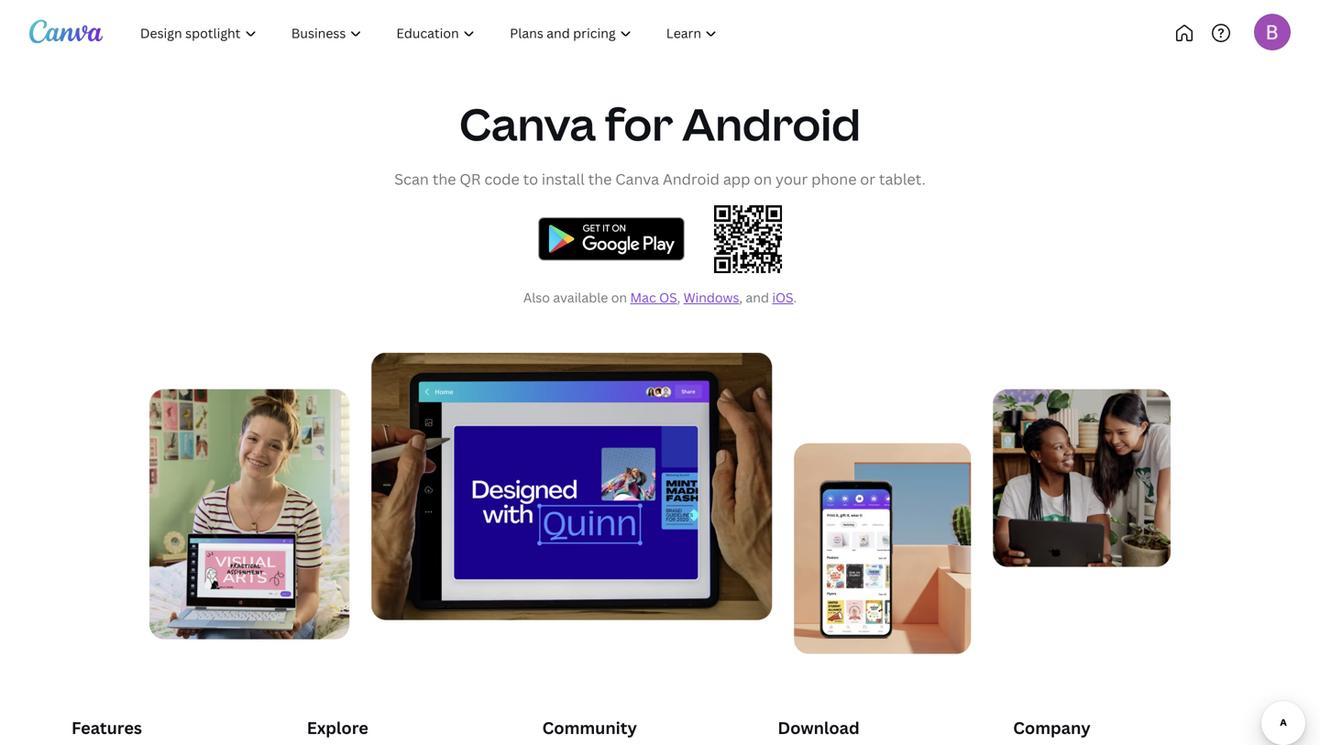 Task type: vqa. For each thing, say whether or not it's contained in the screenshot.
I within Dropdown Button
no



Task type: locate. For each thing, give the bounding box(es) containing it.
the right the install
[[588, 169, 612, 189]]

tablet.
[[879, 169, 926, 189]]

1 horizontal spatial canva
[[615, 169, 659, 189]]

phone
[[811, 169, 857, 189]]

or
[[860, 169, 875, 189]]

1 horizontal spatial the
[[588, 169, 612, 189]]

android left app
[[663, 169, 720, 189]]

the left qr in the left of the page
[[432, 169, 456, 189]]

, left and
[[739, 289, 743, 306]]

0 horizontal spatial ,
[[677, 289, 680, 306]]

canva for android
[[459, 94, 861, 154]]

on right app
[[754, 169, 772, 189]]

android up your at the right
[[682, 94, 861, 154]]

on
[[754, 169, 772, 189], [611, 289, 627, 306]]

1 vertical spatial on
[[611, 289, 627, 306]]

scan the qr code to install the canva android app on your phone or tablet.
[[394, 169, 926, 189]]

canva
[[459, 94, 596, 154], [615, 169, 659, 189]]

on left mac
[[611, 289, 627, 306]]

0 vertical spatial on
[[754, 169, 772, 189]]

ios link
[[772, 289, 793, 306]]

0 horizontal spatial on
[[611, 289, 627, 306]]

to
[[523, 169, 538, 189]]

os
[[659, 289, 677, 306]]

android
[[682, 94, 861, 154], [663, 169, 720, 189]]

canva down the for on the top
[[615, 169, 659, 189]]

0 horizontal spatial the
[[432, 169, 456, 189]]

also available on mac os , windows , and ios .
[[523, 289, 797, 306]]

2 the from the left
[[588, 169, 612, 189]]

1 horizontal spatial ,
[[739, 289, 743, 306]]

1 vertical spatial canva
[[615, 169, 659, 189]]

0 horizontal spatial canva
[[459, 94, 596, 154]]

the
[[432, 169, 456, 189], [588, 169, 612, 189]]

install
[[542, 169, 585, 189]]

1 , from the left
[[677, 289, 680, 306]]

0 vertical spatial canva
[[459, 94, 596, 154]]

explore
[[307, 717, 368, 739]]

mac os link
[[630, 289, 677, 306]]

, left windows link at the top right of page
[[677, 289, 680, 306]]

,
[[677, 289, 680, 306], [739, 289, 743, 306]]

canva up "to" in the left of the page
[[459, 94, 596, 154]]

download
[[778, 717, 860, 739]]

1 the from the left
[[432, 169, 456, 189]]

app
[[723, 169, 750, 189]]



Task type: describe. For each thing, give the bounding box(es) containing it.
1 vertical spatial android
[[663, 169, 720, 189]]

top level navigation element
[[125, 15, 795, 51]]

scan
[[394, 169, 429, 189]]

canva app for android image
[[149, 353, 1171, 654]]

1 horizontal spatial on
[[754, 169, 772, 189]]

windows link
[[684, 289, 739, 306]]

community
[[542, 717, 637, 739]]

2 , from the left
[[739, 289, 743, 306]]

available
[[553, 289, 608, 306]]

also
[[523, 289, 550, 306]]

.
[[793, 289, 797, 306]]

windows
[[684, 289, 739, 306]]

your
[[776, 169, 808, 189]]

code
[[484, 169, 520, 189]]

0 vertical spatial android
[[682, 94, 861, 154]]

company
[[1013, 717, 1091, 739]]

ios
[[772, 289, 793, 306]]

for
[[605, 94, 673, 154]]

qr
[[460, 169, 481, 189]]

and
[[746, 289, 769, 306]]

mac
[[630, 289, 656, 306]]

features
[[72, 717, 142, 739]]



